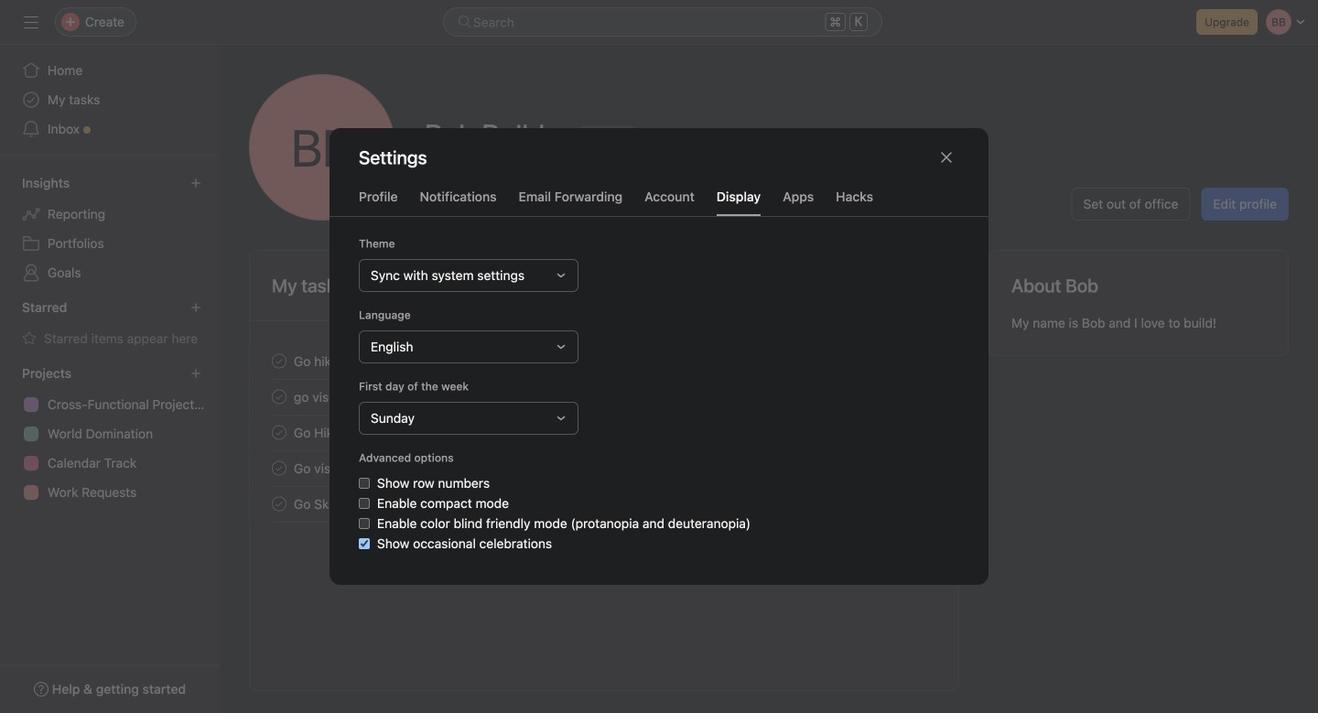 Task type: locate. For each thing, give the bounding box(es) containing it.
1 vertical spatial mark complete image
[[268, 493, 290, 515]]

mark complete image
[[268, 386, 290, 408], [268, 493, 290, 515]]

0 vertical spatial mark complete image
[[268, 350, 290, 372]]

1 mark complete checkbox from the top
[[268, 350, 290, 372]]

settings tab list
[[330, 187, 989, 217]]

3 mark complete image from the top
[[268, 457, 290, 479]]

projects element
[[0, 357, 220, 511]]

2 vertical spatial mark complete image
[[268, 457, 290, 479]]

None checkbox
[[359, 498, 370, 509], [359, 538, 370, 549], [359, 498, 370, 509], [359, 538, 370, 549]]

insights element
[[0, 167, 220, 291]]

4 mark complete checkbox from the top
[[268, 493, 290, 515]]

dialog
[[330, 128, 989, 585]]

3 mark complete checkbox from the top
[[268, 457, 290, 479]]

global element
[[0, 45, 220, 155]]

Mark complete checkbox
[[268, 386, 290, 408]]

0 vertical spatial mark complete image
[[268, 386, 290, 408]]

1 vertical spatial mark complete image
[[268, 422, 290, 444]]

mark complete image
[[268, 350, 290, 372], [268, 422, 290, 444], [268, 457, 290, 479]]

None checkbox
[[359, 478, 370, 489], [359, 518, 370, 529], [359, 478, 370, 489], [359, 518, 370, 529]]

Mark complete checkbox
[[268, 350, 290, 372], [268, 422, 290, 444], [268, 457, 290, 479], [268, 493, 290, 515]]



Task type: describe. For each thing, give the bounding box(es) containing it.
1 mark complete image from the top
[[268, 350, 290, 372]]

hide sidebar image
[[24, 15, 38, 29]]

2 mark complete checkbox from the top
[[268, 422, 290, 444]]

starred element
[[0, 291, 220, 357]]

1 mark complete image from the top
[[268, 386, 290, 408]]

2 mark complete image from the top
[[268, 493, 290, 515]]

2 mark complete image from the top
[[268, 422, 290, 444]]

close this dialog image
[[940, 150, 954, 165]]



Task type: vqa. For each thing, say whether or not it's contained in the screenshot.
actions IMAGE
no



